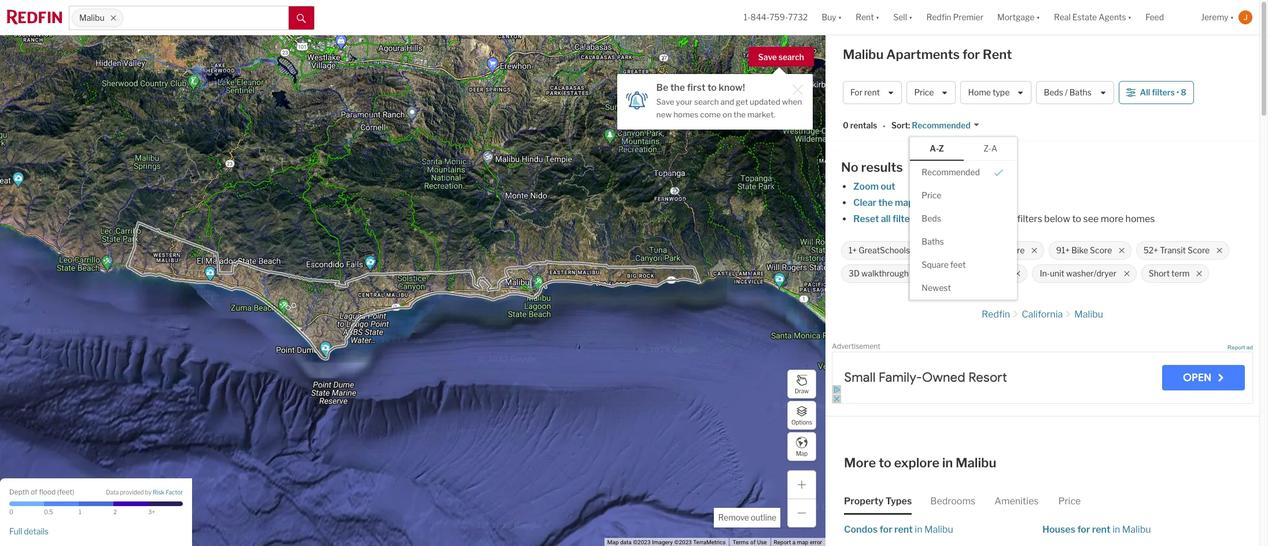 Task type: describe. For each thing, give the bounding box(es) containing it.
below
[[1044, 213, 1070, 224]]

score for 91+ bike score
[[1090, 245, 1112, 255]]

for rent button
[[843, 81, 902, 104]]

beds for beds / baths
[[1044, 88, 1063, 97]]

remove
[[718, 513, 749, 522]]

0 vertical spatial the
[[670, 82, 685, 93]]

7732
[[788, 12, 808, 22]]

18+ walk score
[[966, 245, 1025, 255]]

baths inside button
[[922, 236, 944, 246]]

2 vertical spatial price
[[1058, 496, 1081, 507]]

recommended inside "dialog"
[[922, 167, 980, 177]]

square feet button
[[910, 253, 1017, 276]]

z-a button
[[964, 137, 1017, 160]]

report a map error
[[774, 539, 822, 546]]

types
[[885, 496, 912, 507]]

google image
[[3, 531, 41, 546]]

▾ for sell ▾
[[909, 12, 913, 22]]

houses for rent in malibu
[[1042, 524, 1151, 535]]

search inside save your search and get updated when new homes come on the market.
[[694, 97, 719, 106]]

price for home type
[[914, 88, 934, 97]]

submit search image
[[297, 14, 306, 23]]

1-
[[744, 12, 751, 22]]

sort :
[[891, 121, 910, 130]]

data provided by risk factor
[[106, 489, 183, 496]]

0 horizontal spatial filters
[[893, 213, 918, 224]]

save for save your search and get updated when new homes come on the market.
[[656, 97, 674, 106]]

all filters • 8
[[1140, 88, 1186, 97]]

map for map
[[796, 450, 808, 457]]

score for 52+ transit score
[[1188, 245, 1210, 255]]

square
[[922, 260, 949, 269]]

buy ▾
[[822, 12, 842, 22]]

more to explore in malibu
[[844, 455, 996, 470]]

property types
[[844, 496, 912, 507]]

unit
[[1050, 269, 1064, 278]]

error
[[810, 539, 822, 546]]

to inside zoom out clear the map boundary reset all filters or remove one of your filters below to see more homes
[[1072, 213, 1081, 224]]

remove
[[932, 213, 965, 224]]

beds for beds
[[922, 213, 941, 223]]

be
[[656, 82, 668, 93]]

california link
[[1022, 309, 1063, 320]]

report a map error link
[[774, 539, 822, 546]]

explore
[[894, 455, 940, 470]]

ad region
[[832, 351, 1253, 403]]

score for 18+ walk score
[[1003, 245, 1025, 255]]

save for save search
[[758, 52, 777, 62]]

2 recommended button from the top
[[910, 161, 1017, 184]]

map inside zoom out clear the map boundary reset all filters or remove one of your filters below to see more homes
[[895, 197, 914, 208]]

remove 18+ walk score image
[[1031, 247, 1038, 254]]

jeremy
[[1201, 12, 1228, 22]]

boundary
[[916, 197, 957, 208]]

z-
[[984, 143, 991, 153]]

homes inside zoom out clear the map boundary reset all filters or remove one of your filters below to see more homes
[[1125, 213, 1155, 224]]

mortgage ▾ button
[[997, 0, 1040, 35]]

for for condos for rent in malibu
[[880, 524, 892, 535]]

price button for beds
[[910, 184, 1017, 207]]

of for terms of use
[[750, 539, 756, 546]]

remove short term image
[[1196, 270, 1202, 277]]

3d
[[849, 269, 860, 278]]

options button
[[787, 401, 816, 430]]

▾ for jeremy ▾
[[1230, 12, 1234, 22]]

▾ for buy ▾
[[838, 12, 842, 22]]

redfin premier button
[[919, 0, 990, 35]]

buy ▾ button
[[815, 0, 849, 35]]

mortgage ▾ button
[[990, 0, 1047, 35]]

91+
[[1056, 245, 1070, 255]]

zoom out button
[[853, 181, 896, 192]]

map for map data ©2023  imagery ©2023 terrametrics
[[607, 539, 619, 546]]

3+
[[148, 508, 155, 515]]

all
[[1140, 88, 1150, 97]]

a-z button
[[910, 137, 964, 161]]

options
[[791, 419, 812, 425]]

2 ©2023 from the left
[[674, 539, 692, 546]]

to inside dialog
[[707, 82, 717, 93]]

1+
[[849, 245, 857, 255]]

new
[[656, 110, 672, 119]]

newest
[[922, 283, 951, 292]]

malibu apartments for rent
[[843, 47, 1012, 62]]

redfin premier
[[926, 12, 983, 22]]

/
[[1065, 88, 1068, 97]]

newest button
[[910, 276, 1017, 299]]

beds / baths
[[1044, 88, 1092, 97]]

provided
[[120, 489, 144, 496]]

0 horizontal spatial feet
[[59, 487, 72, 496]]

feed button
[[1139, 0, 1194, 35]]

price button for home type
[[907, 81, 956, 104]]

data
[[106, 489, 119, 496]]

in for condos for rent in malibu
[[915, 524, 922, 535]]

the inside zoom out clear the map boundary reset all filters or remove one of your filters below to see more homes
[[878, 197, 893, 208]]

get
[[736, 97, 748, 106]]

reset
[[853, 213, 879, 224]]

1-844-759-7732
[[744, 12, 808, 22]]

1 vertical spatial rent
[[983, 47, 1012, 62]]

in-
[[1040, 269, 1050, 278]]

remove 52+ transit score image
[[1216, 247, 1223, 254]]

91+ bike score
[[1056, 245, 1112, 255]]

depth of flood ( feet )
[[9, 487, 74, 496]]

property types element
[[844, 486, 912, 515]]

clear the map boundary button
[[853, 197, 958, 208]]

square feet
[[922, 260, 966, 269]]

clear
[[853, 197, 876, 208]]

homes inside save your search and get updated when new homes come on the market.
[[673, 110, 698, 119]]

1 recommended button from the top
[[910, 120, 980, 131]]

no results
[[841, 160, 903, 175]]

feed
[[1145, 12, 1164, 22]]

sort
[[891, 121, 908, 130]]

all filters • 8 button
[[1119, 81, 1194, 104]]

beds button
[[910, 207, 1017, 230]]

8
[[1181, 88, 1186, 97]]

a
[[792, 539, 796, 546]]

amenities element
[[995, 486, 1039, 515]]

1 horizontal spatial for
[[962, 47, 980, 62]]

redfin link
[[982, 309, 1010, 320]]

terms
[[733, 539, 749, 546]]

a-z
[[930, 143, 944, 153]]

full details button
[[9, 526, 49, 537]]

of for depth of flood ( feet )
[[31, 487, 37, 496]]

rent ▾
[[856, 12, 879, 22]]

know!
[[719, 82, 745, 93]]

rent inside dropdown button
[[856, 12, 874, 22]]

remove 91+ bike score image
[[1118, 247, 1125, 254]]

by
[[145, 489, 152, 496]]

one
[[967, 213, 983, 224]]

ad
[[1247, 344, 1253, 351]]



Task type: vqa. For each thing, say whether or not it's contained in the screenshot.
0 Rentals • on the top right of the page
yes



Task type: locate. For each thing, give the bounding box(es) containing it.
search up come
[[694, 97, 719, 106]]

price button
[[907, 81, 956, 104], [910, 184, 1017, 207]]

term
[[1171, 269, 1190, 278]]

buy ▾ button
[[822, 0, 842, 35]]

short
[[1149, 269, 1170, 278]]

search inside button
[[778, 52, 804, 62]]

0 for 0
[[9, 508, 13, 515]]

1 vertical spatial feet
[[59, 487, 72, 496]]

real estate agents ▾ button
[[1047, 0, 1139, 35]]

report left ad
[[1228, 344, 1245, 351]]

0 horizontal spatial map
[[797, 539, 808, 546]]

0 vertical spatial of
[[985, 213, 994, 224]]

redfin down newest button
[[982, 309, 1010, 320]]

rent inside "button"
[[864, 88, 880, 97]]

• left sort
[[883, 121, 885, 131]]

0 horizontal spatial score
[[1003, 245, 1025, 255]]

report inside button
[[1228, 344, 1245, 351]]

recommended
[[912, 121, 971, 130], [922, 167, 980, 177]]

baths button
[[910, 230, 1017, 253]]

rentals
[[850, 121, 877, 130]]

real estate agents ▾ link
[[1054, 0, 1132, 35]]

1 horizontal spatial redfin
[[982, 309, 1010, 320]]

price element
[[1058, 486, 1081, 515]]

score left remove 91+ bike score 'image'
[[1090, 245, 1112, 255]]

0 horizontal spatial search
[[694, 97, 719, 106]]

0 horizontal spatial to
[[707, 82, 717, 93]]

save inside save your search and get updated when new homes come on the market.
[[656, 97, 674, 106]]

3 score from the left
[[1188, 245, 1210, 255]]

0 for 0 rentals •
[[843, 121, 849, 130]]

redfin
[[926, 12, 951, 22], [982, 309, 1010, 320]]

0 vertical spatial recommended
[[912, 121, 971, 130]]

homes right more
[[1125, 213, 1155, 224]]

price
[[914, 88, 934, 97], [922, 190, 941, 200], [1058, 496, 1081, 507]]

baths right /
[[1069, 88, 1092, 97]]

1 horizontal spatial rent
[[983, 47, 1012, 62]]

1 horizontal spatial the
[[734, 110, 746, 119]]

in
[[942, 455, 953, 470], [915, 524, 922, 535], [1113, 524, 1120, 535]]

759-
[[770, 12, 788, 22]]

homes right new
[[673, 110, 698, 119]]

2 horizontal spatial for
[[1077, 524, 1090, 535]]

2 horizontal spatial rent
[[1092, 524, 1111, 535]]

3 ▾ from the left
[[909, 12, 913, 22]]

map down options
[[796, 450, 808, 457]]

1 horizontal spatial homes
[[1125, 213, 1155, 224]]

redfin left 'premier' at the right of the page
[[926, 12, 951, 22]]

filters left the below
[[1017, 213, 1042, 224]]

baths inside "button"
[[1069, 88, 1092, 97]]

0 horizontal spatial •
[[883, 121, 885, 131]]

dialog
[[910, 137, 1017, 299]]

2 vertical spatial to
[[879, 455, 891, 470]]

condos for rent in malibu
[[844, 524, 953, 535]]

0 vertical spatial rent
[[856, 12, 874, 22]]

in for more to explore in malibu
[[942, 455, 953, 470]]

0 horizontal spatial rent
[[864, 88, 880, 97]]

for down 'premier' at the right of the page
[[962, 47, 980, 62]]

beds left /
[[1044, 88, 1063, 97]]

1 horizontal spatial baths
[[1069, 88, 1092, 97]]

data
[[620, 539, 632, 546]]

1 horizontal spatial search
[[778, 52, 804, 62]]

1 horizontal spatial feet
[[950, 260, 966, 269]]

0 vertical spatial redfin
[[926, 12, 951, 22]]

price button up one
[[910, 184, 1017, 207]]

0 vertical spatial beds
[[1044, 88, 1063, 97]]

•
[[1177, 88, 1179, 97], [883, 121, 885, 131]]

0.5
[[44, 508, 53, 515]]

1 vertical spatial of
[[31, 487, 37, 496]]

1 vertical spatial recommended button
[[910, 161, 1017, 184]]

1 vertical spatial search
[[694, 97, 719, 106]]

walk
[[982, 245, 1001, 255]]

0 horizontal spatial map
[[607, 539, 619, 546]]

rent
[[856, 12, 874, 22], [983, 47, 1012, 62]]

rent right buy ▾ on the right top of page
[[856, 12, 874, 22]]

1 vertical spatial your
[[996, 213, 1015, 224]]

tour
[[941, 269, 957, 278]]

1 horizontal spatial score
[[1090, 245, 1112, 255]]

score
[[1003, 245, 1025, 255], [1090, 245, 1112, 255], [1188, 245, 1210, 255]]

for right condos
[[880, 524, 892, 535]]

filters down clear the map boundary button at right top
[[893, 213, 918, 224]]

greatschools
[[859, 245, 910, 255]]

52+
[[1143, 245, 1158, 255]]

your right one
[[996, 213, 1015, 224]]

4 ▾ from the left
[[1036, 12, 1040, 22]]

of
[[985, 213, 994, 224], [31, 487, 37, 496], [750, 539, 756, 546]]

map down out
[[895, 197, 914, 208]]

to left see
[[1072, 213, 1081, 224]]

1-844-759-7732 link
[[744, 12, 808, 22]]

save down 844-
[[758, 52, 777, 62]]

2 horizontal spatial of
[[985, 213, 994, 224]]

mortgage
[[997, 12, 1035, 22]]

1 vertical spatial price
[[922, 190, 941, 200]]

©2023 right data
[[633, 539, 651, 546]]

1 vertical spatial the
[[734, 110, 746, 119]]

to right first
[[707, 82, 717, 93]]

▾ for rent ▾
[[876, 12, 879, 22]]

malibu
[[79, 13, 104, 23], [843, 47, 884, 62], [1074, 309, 1103, 320], [956, 455, 996, 470], [924, 524, 953, 535], [1122, 524, 1151, 535]]

2 horizontal spatial the
[[878, 197, 893, 208]]

1 horizontal spatial to
[[879, 455, 891, 470]]

sell ▾
[[893, 12, 913, 22]]

1 score from the left
[[1003, 245, 1025, 255]]

recommended button up z
[[910, 120, 980, 131]]

0 horizontal spatial in
[[915, 524, 922, 535]]

or
[[921, 213, 930, 224]]

price up houses in the bottom of the page
[[1058, 496, 1081, 507]]

map
[[895, 197, 914, 208], [797, 539, 808, 546]]

price inside "dialog"
[[922, 190, 941, 200]]

1 vertical spatial homes
[[1125, 213, 1155, 224]]

short term
[[1149, 269, 1190, 278]]

▾ right mortgage
[[1036, 12, 1040, 22]]

0 up full at bottom
[[9, 508, 13, 515]]

0 vertical spatial price button
[[907, 81, 956, 104]]

1 horizontal spatial map
[[796, 450, 808, 457]]

to right 'more'
[[879, 455, 891, 470]]

1+ greatschools rating
[[849, 245, 934, 255]]

0 left rentals
[[843, 121, 849, 130]]

filters right the "all" in the top of the page
[[1152, 88, 1175, 97]]

recommended button down z
[[910, 161, 1017, 184]]

52+ transit score
[[1143, 245, 1210, 255]]

▾ right buy on the right
[[838, 12, 842, 22]]

remove outline button
[[714, 508, 780, 528]]

dialog containing a-z
[[910, 137, 1017, 299]]

save up new
[[656, 97, 674, 106]]

bike
[[1072, 245, 1088, 255]]

walkthrough
[[861, 269, 909, 278]]

0 horizontal spatial the
[[670, 82, 685, 93]]

1 ©2023 from the left
[[633, 539, 651, 546]]

0 horizontal spatial save
[[656, 97, 674, 106]]

z-a
[[984, 143, 997, 153]]

0 vertical spatial baths
[[1069, 88, 1092, 97]]

rent right houses in the bottom of the page
[[1092, 524, 1111, 535]]

rent ▾ button
[[849, 0, 886, 35]]

1 horizontal spatial in
[[942, 455, 953, 470]]

1 vertical spatial map
[[607, 539, 619, 546]]

0 vertical spatial map
[[895, 197, 914, 208]]

updated
[[750, 97, 780, 106]]

0 vertical spatial map
[[796, 450, 808, 457]]

rent for houses
[[1092, 524, 1111, 535]]

5 ▾ from the left
[[1128, 12, 1132, 22]]

houses
[[1042, 524, 1075, 535]]

z
[[939, 143, 944, 153]]

None search field
[[123, 6, 289, 30]]

map button
[[787, 432, 816, 461]]

rent up the "home type" button
[[983, 47, 1012, 62]]

report left 'a'
[[774, 539, 791, 546]]

0 vertical spatial your
[[676, 97, 692, 106]]

1 vertical spatial map
[[797, 539, 808, 546]]

search down 7732
[[778, 52, 804, 62]]

be the first to know! dialog
[[617, 67, 813, 129]]

premier
[[953, 12, 983, 22]]

save inside button
[[758, 52, 777, 62]]

0 horizontal spatial for
[[880, 524, 892, 535]]

0 horizontal spatial ©2023
[[633, 539, 651, 546]]

• for rentals
[[883, 121, 885, 131]]

2 horizontal spatial filters
[[1152, 88, 1175, 97]]

imagery
[[652, 539, 673, 546]]

price button down malibu apartments for rent
[[907, 81, 956, 104]]

score left remove 52+ transit score icon
[[1188, 245, 1210, 255]]

draw button
[[787, 370, 816, 399]]

0 vertical spatial homes
[[673, 110, 698, 119]]

©2023 right imagery
[[674, 539, 692, 546]]

a
[[991, 143, 997, 153]]

recommended down z
[[922, 167, 980, 177]]

transit
[[1160, 245, 1186, 255]]

feet right square
[[950, 260, 966, 269]]

more
[[1101, 213, 1123, 224]]

malibu link
[[1074, 309, 1103, 320]]

map region
[[0, 30, 881, 546]]

▾ left sell
[[876, 12, 879, 22]]

beds down 'boundary'
[[922, 213, 941, 223]]

1 horizontal spatial 0
[[843, 121, 849, 130]]

home type
[[968, 88, 1010, 97]]

0 vertical spatial •
[[1177, 88, 1179, 97]]

beds inside the beds / baths "button"
[[1044, 88, 1063, 97]]

2 horizontal spatial in
[[1113, 524, 1120, 535]]

0
[[843, 121, 849, 130], [9, 508, 13, 515]]

factor
[[166, 489, 183, 496]]

your inside zoom out clear the map boundary reset all filters or remove one of your filters below to see more homes
[[996, 213, 1015, 224]]

1
[[79, 508, 81, 515]]

more
[[844, 455, 876, 470]]

full details
[[9, 526, 49, 536]]

report ad button
[[1228, 344, 1253, 353]]

▾ right 'agents'
[[1128, 12, 1132, 22]]

price up or
[[922, 190, 941, 200]]

1 horizontal spatial report
[[1228, 344, 1245, 351]]

6 ▾ from the left
[[1230, 12, 1234, 22]]

report for report ad
[[1228, 344, 1245, 351]]

risk factor link
[[153, 489, 183, 497]]

the up all
[[878, 197, 893, 208]]

2 vertical spatial the
[[878, 197, 893, 208]]

for right houses in the bottom of the page
[[1077, 524, 1090, 535]]

2 horizontal spatial score
[[1188, 245, 1210, 255]]

rent right for
[[864, 88, 880, 97]]

home
[[968, 88, 991, 97]]

18+
[[966, 245, 980, 255]]

your inside save your search and get updated when new homes come on the market.
[[676, 97, 692, 106]]

in for houses for rent in malibu
[[1113, 524, 1120, 535]]

1 horizontal spatial ©2023
[[674, 539, 692, 546]]

1 horizontal spatial of
[[750, 539, 756, 546]]

rating
[[912, 245, 934, 255]]

0 vertical spatial feet
[[950, 260, 966, 269]]

1 horizontal spatial map
[[895, 197, 914, 208]]

0 horizontal spatial baths
[[922, 236, 944, 246]]

the right 'be'
[[670, 82, 685, 93]]

0 vertical spatial 0
[[843, 121, 849, 130]]

1 vertical spatial 0
[[9, 508, 13, 515]]

of inside zoom out clear the map boundary reset all filters or remove one of your filters below to see more homes
[[985, 213, 994, 224]]

1 vertical spatial beds
[[922, 213, 941, 223]]

▾ for mortgage ▾
[[1036, 12, 1040, 22]]

redfin inside redfin premier button
[[926, 12, 951, 22]]

1 horizontal spatial filters
[[1017, 213, 1042, 224]]

report for report a map error
[[774, 539, 791, 546]]

rent for condos
[[894, 524, 913, 535]]

2 ▾ from the left
[[876, 12, 879, 22]]

rent
[[864, 88, 880, 97], [894, 524, 913, 535], [1092, 524, 1111, 535]]

and
[[721, 97, 734, 106]]

bedrooms element
[[930, 486, 975, 515]]

details
[[24, 526, 49, 536]]

remove dogs image
[[1014, 270, 1021, 277]]

1 horizontal spatial beds
[[1044, 88, 1063, 97]]

0 horizontal spatial of
[[31, 487, 37, 496]]

real
[[1054, 12, 1071, 22]]

0 horizontal spatial beds
[[922, 213, 941, 223]]

0 inside "0 rentals •"
[[843, 121, 849, 130]]

1 horizontal spatial save
[[758, 52, 777, 62]]

for for houses for rent in malibu
[[1077, 524, 1090, 535]]

property
[[844, 496, 884, 507]]

1 horizontal spatial rent
[[894, 524, 913, 535]]

rent ▾ button
[[856, 0, 879, 35]]

2 horizontal spatial to
[[1072, 213, 1081, 224]]

1 vertical spatial •
[[883, 121, 885, 131]]

1 horizontal spatial •
[[1177, 88, 1179, 97]]

remove malibu image
[[110, 14, 117, 21]]

0 vertical spatial price
[[914, 88, 934, 97]]

price down apartments
[[914, 88, 934, 97]]

0 horizontal spatial 0
[[9, 508, 13, 515]]

2 score from the left
[[1090, 245, 1112, 255]]

redfin for redfin premier
[[926, 12, 951, 22]]

1 vertical spatial baths
[[922, 236, 944, 246]]

save search button
[[748, 47, 814, 67]]

rent down types
[[894, 524, 913, 535]]

0 horizontal spatial homes
[[673, 110, 698, 119]]

redfin for redfin
[[982, 309, 1010, 320]]

0 vertical spatial report
[[1228, 344, 1245, 351]]

video
[[919, 269, 939, 278]]

of left flood
[[31, 487, 37, 496]]

1 horizontal spatial your
[[996, 213, 1015, 224]]

• inside "0 rentals •"
[[883, 121, 885, 131]]

price for beds
[[922, 190, 941, 200]]

2 vertical spatial of
[[750, 539, 756, 546]]

1 vertical spatial to
[[1072, 213, 1081, 224]]

map inside map 'button'
[[796, 450, 808, 457]]

map right 'a'
[[797, 539, 808, 546]]

▾ left user photo
[[1230, 12, 1234, 22]]

the inside save your search and get updated when new homes come on the market.
[[734, 110, 746, 119]]

1 vertical spatial recommended
[[922, 167, 980, 177]]

0 horizontal spatial redfin
[[926, 12, 951, 22]]

risk
[[153, 489, 164, 496]]

1 ▾ from the left
[[838, 12, 842, 22]]

your down first
[[676, 97, 692, 106]]

• for filters
[[1177, 88, 1179, 97]]

user photo image
[[1239, 10, 1252, 24]]

estate
[[1072, 12, 1097, 22]]

beds inside the beds button
[[922, 213, 941, 223]]

• left 8 at the right of page
[[1177, 88, 1179, 97]]

remove in-unit washer/dryer image
[[1123, 270, 1130, 277]]

remove outline
[[718, 513, 776, 522]]

agents
[[1099, 12, 1126, 22]]

0 horizontal spatial report
[[774, 539, 791, 546]]

draw
[[795, 387, 809, 394]]

1 vertical spatial price button
[[910, 184, 1017, 207]]

• inside "button"
[[1177, 88, 1179, 97]]

type
[[993, 88, 1010, 97]]

score left remove 18+ walk score image
[[1003, 245, 1025, 255]]

in-unit washer/dryer
[[1040, 269, 1117, 278]]

1 vertical spatial redfin
[[982, 309, 1010, 320]]

feet inside button
[[950, 260, 966, 269]]

the right the "on"
[[734, 110, 746, 119]]

0 vertical spatial to
[[707, 82, 717, 93]]

0 rentals •
[[843, 121, 885, 131]]

baths up square
[[922, 236, 944, 246]]

market.
[[747, 110, 775, 119]]

of right one
[[985, 213, 994, 224]]

0 horizontal spatial rent
[[856, 12, 874, 22]]

feet right flood
[[59, 487, 72, 496]]

▾ right sell
[[909, 12, 913, 22]]

be the first to know!
[[656, 82, 745, 93]]

0 vertical spatial save
[[758, 52, 777, 62]]

1 vertical spatial report
[[774, 539, 791, 546]]

save your search and get updated when new homes come on the market.
[[656, 97, 802, 119]]

0 vertical spatial recommended button
[[910, 120, 980, 131]]

1 vertical spatial save
[[656, 97, 674, 106]]

0 vertical spatial search
[[778, 52, 804, 62]]

save
[[758, 52, 777, 62], [656, 97, 674, 106]]

map left data
[[607, 539, 619, 546]]

of left use
[[750, 539, 756, 546]]

home type button
[[961, 81, 1032, 104]]

▾
[[838, 12, 842, 22], [876, 12, 879, 22], [909, 12, 913, 22], [1036, 12, 1040, 22], [1128, 12, 1132, 22], [1230, 12, 1234, 22]]

0 horizontal spatial your
[[676, 97, 692, 106]]

recommended up z
[[912, 121, 971, 130]]

filters inside "button"
[[1152, 88, 1175, 97]]



